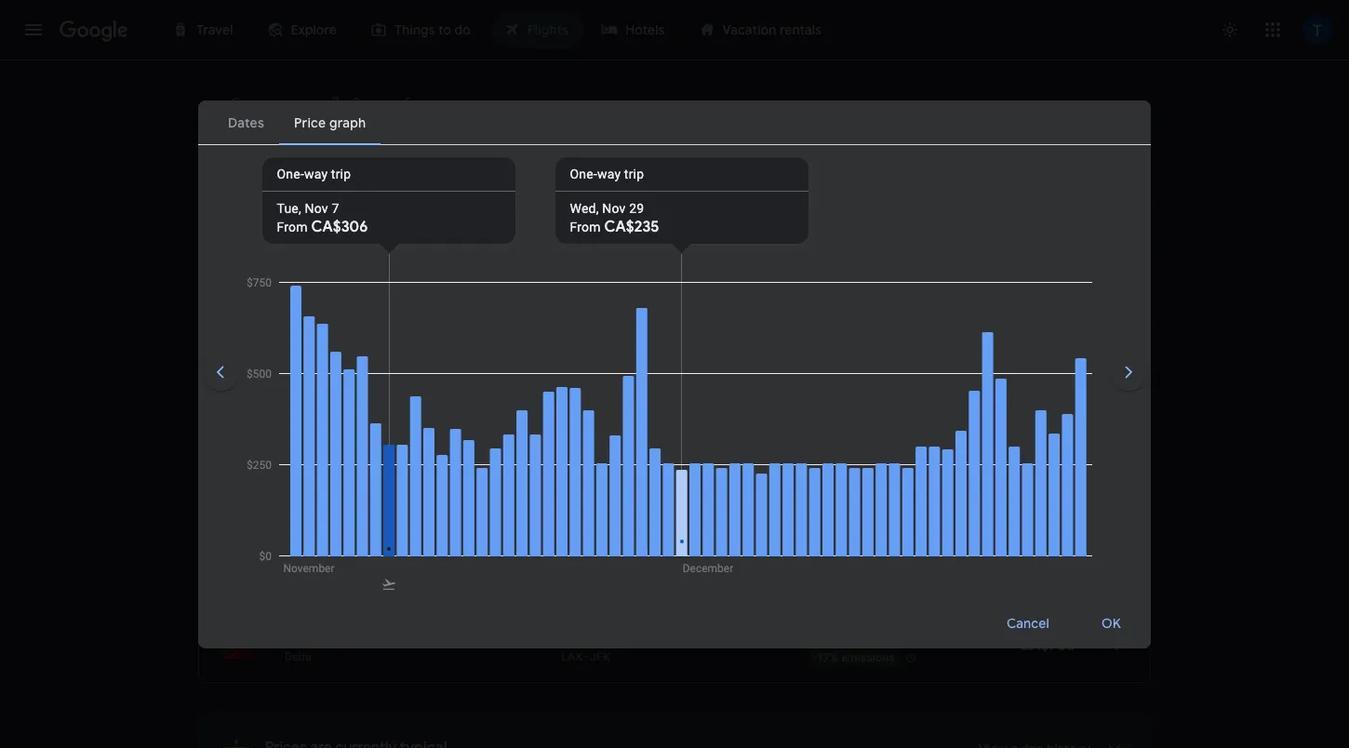 Task type: describe. For each thing, give the bounding box(es) containing it.
hr for 5 hr 26 min lax – jfk
[[574, 628, 588, 647]]

this price for this flight doesn't include overhead bin access. if you need a carry-on bag, use the bags filter to update prices. image
[[995, 476, 1017, 498]]

26
[[591, 628, 608, 647]]

avoids as much co2 as 11688 trees absorb in a day. learn more about this calculation. image
[[572, 513, 583, 524]]

delta
[[285, 651, 312, 664]]

hr for 5 hr 25 min
[[574, 559, 588, 577]]

4:00 pm delta
[[285, 628, 342, 664]]

ranked
[[198, 353, 237, 366]]

lga
[[590, 423, 612, 436]]

2 inside 420 kg co 2
[[886, 476, 893, 492]]

9:40 pm
[[285, 400, 340, 419]]

2 inside avoids as much co 2 as 11,688 trees absorb in a day
[[390, 517, 396, 527]]

6:05 am – 2:30 pm
[[285, 559, 412, 577]]

assistance
[[973, 353, 1030, 366]]

co for 900
[[864, 559, 887, 577]]

-31% emissions
[[814, 494, 895, 507]]

– inside 5 hr 31 min lax – ewr
[[583, 492, 590, 505]]

total duration 5 hr 31 min. element
[[562, 470, 683, 491]]

scroll backward image
[[198, 350, 243, 394]]

11,688
[[414, 512, 451, 525]]

min for 5 hr 31 min lax – ewr
[[609, 470, 634, 489]]

-17% emissions
[[814, 652, 895, 665]]

6:59 pm
[[363, 470, 416, 489]]

sort by:
[[1074, 350, 1122, 367]]

adults.
[[656, 353, 691, 366]]

2 inside 2 popup button
[[353, 95, 360, 110]]

passenger
[[915, 353, 970, 366]]

10:28 am
[[285, 470, 347, 489]]

price graph button
[[1014, 262, 1148, 295]]

4:00 pm
[[285, 628, 342, 647]]

kg for 900
[[844, 559, 861, 577]]

hr inside 1 stop 2 hr 2 min
[[692, 423, 703, 436]]

nov 7
[[338, 264, 373, 281]]

co for 420
[[863, 470, 886, 489]]

6:05 am
[[285, 559, 341, 577]]

together
[[414, 423, 458, 436]]

tue, nov 7 from ca$306
[[277, 201, 368, 236]]

1 inside 9:40 pm – 9:00 am + 1
[[419, 399, 423, 411]]

best
[[198, 324, 237, 347]]

7 inside find the best price 'region'
[[366, 264, 373, 281]]

best flights
[[198, 324, 295, 347]]

based
[[240, 353, 272, 366]]

leaves los angeles international airport at 6:05 am on tuesday, november 7 and arrives at john f. kennedy international airport at 2:30 pm on tuesday, november 7. element
[[285, 559, 412, 577]]

5 hr 25 min
[[562, 559, 636, 577]]

min for 8 hr 20 min lax – lga
[[612, 400, 637, 419]]

stop
[[692, 400, 722, 419]]

times
[[666, 193, 702, 209]]

· new york
[[634, 143, 710, 161]]

leaves los angeles international airport at 10:28 am on tuesday, november 7 and arrives at newark liberty international airport at 6:59 pm on tuesday, november 7. element
[[285, 470, 416, 489]]

1 inside 1 stop 2 hr 2 min
[[683, 400, 688, 419]]

nonstop for 420
[[683, 470, 741, 489]]

2 inside 510 kg co 2
[[883, 634, 890, 650]]

price graph
[[1062, 270, 1133, 287]]

wed,
[[570, 201, 599, 215]]

Arrival time: 6:59 PM. text field
[[363, 470, 416, 489]]

date grid
[[933, 270, 990, 287]]

5 for 5 hr 31 min lax – ewr
[[562, 470, 570, 489]]

a
[[536, 512, 543, 525]]

Departure text field
[[850, 128, 1088, 178]]

10:28 am – 6:59 pm spirit
[[285, 470, 416, 505]]

filters
[[252, 193, 288, 209]]

track prices
[[230, 264, 306, 281]]

1 as from the left
[[327, 512, 340, 525]]

price for price
[[584, 193, 616, 209]]

cancel button
[[985, 601, 1072, 646]]

prices
[[439, 353, 472, 366]]

prices include required taxes + fees for 2 adults.
[[439, 353, 691, 366]]

705 Canadian dollars text field
[[1019, 637, 1076, 655]]

5 for 5 hr 26 min lax – jfk
[[562, 628, 570, 647]]

min for 5 hr 26 min lax – jfk
[[611, 628, 636, 647]]

1 stop 2 hr 2 min
[[683, 400, 735, 436]]

1 horizontal spatial +
[[593, 353, 600, 366]]

times button
[[655, 186, 734, 216]]

spirit
[[285, 492, 312, 505]]

trip for ca$306
[[331, 166, 351, 181]]

way for ca$235
[[598, 166, 621, 181]]

lax for 8 hr 20 min
[[562, 423, 583, 436]]

31
[[591, 470, 605, 489]]

– left 2:30 pm
[[345, 559, 354, 577]]

hr for 8 hr 20 min lax – lga
[[573, 400, 588, 419]]

track
[[230, 264, 264, 281]]

lax for 5 hr 26 min
[[562, 651, 583, 664]]

cancel
[[1007, 615, 1050, 632]]

separate tickets booked together. this trip includes tickets from multiple airlines. missed connections may be protected by kiwi.com.. element
[[285, 423, 458, 436]]

– inside 9:40 pm – 9:00 am + 1
[[344, 400, 353, 419]]

grid
[[965, 270, 990, 287]]

510
[[813, 628, 837, 647]]

Departure time: 4:00 PM. text field
[[285, 628, 342, 647]]

420
[[813, 470, 840, 489]]

emissions
[[753, 193, 814, 209]]

510 kg co 2
[[813, 628, 890, 650]]

sort
[[1074, 350, 1100, 367]]

ok button
[[1080, 601, 1144, 646]]

sort by: button
[[1066, 342, 1151, 375]]

420 kg co 2
[[813, 470, 893, 492]]

31%
[[817, 494, 839, 507]]

ranked based on price and convenience
[[198, 353, 408, 366]]

separate
[[285, 423, 331, 436]]

tickets
[[334, 423, 369, 436]]

layover (1 of 1) is a 2 hr 2 min layover at detroit metropolitan wayne county airport in detroit. element
[[683, 422, 804, 437]]

tue,
[[277, 201, 302, 215]]

leaves los angeles international airport at 9:40 pm on tuesday, november 7 and arrives at laguardia airport at 9:00 am on wednesday, november 8. element
[[285, 399, 423, 419]]

bags
[[504, 193, 534, 209]]

320 Canadian dollars text field
[[1020, 409, 1076, 427]]

flights
[[241, 324, 295, 347]]

wed, nov 29 from ca$235
[[570, 201, 660, 236]]

Departure time: 10:28 AM. text field
[[285, 470, 347, 489]]

and
[[320, 353, 339, 366]]

9:40 pm – 9:00 am + 1
[[285, 399, 423, 419]]

jfk
[[590, 651, 610, 664]]

graph
[[1097, 270, 1133, 287]]

lax for 5 hr 31 min
[[562, 492, 583, 505]]

29
[[629, 201, 644, 215]]

ca$235
[[605, 217, 660, 236]]

nonstop for 900
[[683, 559, 741, 577]]

hr for 5 hr 31 min lax – ewr
[[574, 470, 588, 489]]

ca$400
[[1017, 478, 1076, 497]]

emissions for 510
[[842, 652, 895, 665]]



Task type: vqa. For each thing, say whether or not it's contained in the screenshot.
3 inside popup button
no



Task type: locate. For each thing, give the bounding box(es) containing it.
0 horizontal spatial 7
[[332, 201, 339, 215]]

2 one-way trip from the left
[[570, 166, 644, 181]]

hr inside total duration 5 hr 25 min. element
[[574, 559, 588, 577]]

bags button
[[493, 186, 565, 216]]

min inside 8 hr 20 min lax – lga
[[612, 400, 637, 419]]

3 5 from the top
[[562, 628, 570, 647]]

nonstop
[[683, 470, 741, 489], [683, 559, 741, 577]]

17%
[[817, 652, 839, 665]]

1 lax from the top
[[562, 423, 583, 436]]

+ inside 9:40 pm – 9:00 am + 1
[[414, 399, 419, 411]]

0 horizontal spatial way
[[304, 166, 328, 181]]

taxes
[[562, 353, 590, 366]]

0 vertical spatial price
[[584, 193, 616, 209]]

1 up together
[[419, 399, 423, 411]]

co inside 420 kg co 2
[[863, 470, 886, 489]]

1 vertical spatial kg
[[844, 559, 861, 577]]

kg inside 900 kg co 2
[[844, 559, 861, 577]]

nov inside tue, nov 7 from ca$306
[[305, 201, 328, 215]]

1 vertical spatial 5
[[562, 559, 570, 577]]

kg for 510
[[840, 628, 857, 647]]

7 right learn more about tracked prices image
[[366, 264, 373, 281]]

1 nonstop from the top
[[683, 470, 741, 489]]

from down wed,
[[570, 219, 601, 234]]

separate tickets booked together
[[285, 423, 458, 436]]

all filters
[[234, 193, 288, 209]]

price left 29
[[584, 193, 616, 209]]

nonstop flight. element for 5 hr 26 min
[[683, 628, 741, 650]]

1 horizontal spatial nov
[[338, 264, 363, 281]]

2 vertical spatial kg
[[840, 628, 857, 647]]

trip for ca$235
[[624, 166, 644, 181]]

lax up avoids as much co2 as 11688 trees absorb in a day. learn more about this calculation. icon
[[562, 492, 583, 505]]

co up -17% emissions
[[860, 628, 883, 647]]

5 left 31
[[562, 470, 570, 489]]

way
[[304, 166, 328, 181], [598, 166, 621, 181]]

from for ca$306
[[277, 219, 308, 234]]

0 horizontal spatial from
[[277, 219, 308, 234]]

2 vertical spatial lax
[[562, 651, 583, 664]]

–
[[344, 400, 353, 419], [583, 423, 590, 436], [350, 470, 360, 489], [583, 492, 590, 505], [345, 559, 354, 577], [583, 651, 590, 664]]

2 nonstop from the top
[[683, 559, 741, 577]]

one-
[[277, 166, 304, 181], [570, 166, 598, 181]]

find the best price region
[[198, 262, 1151, 310]]

emissions button
[[742, 186, 845, 216]]

1 emissions from the top
[[842, 494, 895, 507]]

date grid button
[[884, 262, 1005, 295]]

25
[[591, 559, 608, 577]]

2 vertical spatial nonstop flight. element
[[683, 628, 741, 650]]

-
[[814, 494, 817, 507], [814, 652, 817, 665]]

0 vertical spatial nonstop flight. element
[[683, 470, 741, 491]]

400 Canadian dollars text field
[[1017, 478, 1076, 497]]

trees
[[454, 512, 481, 525]]

co
[[863, 470, 886, 489], [375, 512, 390, 525], [864, 559, 887, 577], [860, 628, 883, 647]]

as
[[327, 512, 340, 525], [399, 512, 411, 525]]

price inside the price graph "button"
[[1062, 270, 1093, 287]]

0 vertical spatial nonstop
[[683, 470, 741, 489]]

trip down the ·
[[624, 166, 644, 181]]

1 vertical spatial nonstop flight. element
[[683, 559, 741, 580]]

kg inside 510 kg co 2
[[840, 628, 857, 647]]

way up price popup button
[[598, 166, 621, 181]]

2 horizontal spatial nov
[[603, 201, 626, 215]]

0 horizontal spatial 1
[[419, 399, 423, 411]]

avoids
[[289, 512, 324, 525]]

2 emissions from the top
[[842, 652, 895, 665]]

one- down newark
[[570, 166, 598, 181]]

prices
[[267, 264, 306, 281]]

learn more about tracked prices image
[[310, 264, 327, 281]]

7
[[332, 201, 339, 215], [366, 264, 373, 281]]

0 horizontal spatial price
[[584, 193, 616, 209]]

way up stops
[[304, 166, 328, 181]]

convenience
[[342, 353, 408, 366]]

– down total duration 8 hr 20 min. element
[[583, 423, 590, 436]]

2
[[353, 95, 360, 110], [646, 353, 653, 366], [683, 423, 689, 436], [706, 423, 712, 436], [886, 476, 893, 492], [390, 517, 396, 527], [887, 564, 894, 580], [883, 634, 890, 650]]

2 button
[[319, 86, 394, 119]]

1 stop flight. element
[[683, 400, 722, 422]]

1 horizontal spatial trip
[[624, 166, 644, 181]]

price inside price popup button
[[584, 193, 616, 209]]

min inside 1 stop 2 hr 2 min
[[715, 423, 735, 436]]

min right 20
[[612, 400, 637, 419]]

for
[[628, 353, 643, 366]]

passenger assistance button
[[915, 353, 1030, 366]]

1 from from the left
[[277, 219, 308, 234]]

– inside 10:28 am – 6:59 pm spirit
[[350, 470, 360, 489]]

Departure time: 9:40 PM. text field
[[285, 400, 340, 419]]

hr left 26
[[574, 628, 588, 647]]

nov inside find the best price 'region'
[[338, 264, 363, 281]]

min inside 5 hr 31 min lax – ewr
[[609, 470, 634, 489]]

1 - from the top
[[814, 494, 817, 507]]

nov left 29
[[603, 201, 626, 215]]

from inside wed, nov 29 from ca$235
[[570, 219, 601, 234]]

0 horizontal spatial one-
[[277, 166, 304, 181]]

co inside avoids as much co 2 as 11,688 trees absorb in a day
[[375, 512, 390, 525]]

nov for ca$306
[[305, 201, 328, 215]]

2 nonstop flight. element from the top
[[683, 559, 741, 580]]

– up tickets
[[344, 400, 353, 419]]

1 horizontal spatial way
[[598, 166, 621, 181]]

5 hr 31 min lax – ewr
[[562, 470, 634, 505]]

5 for 5 hr 25 min
[[562, 559, 570, 577]]

+
[[593, 353, 600, 366], [414, 399, 419, 411]]

from for ca$235
[[570, 219, 601, 234]]

on
[[275, 353, 288, 366]]

1 vertical spatial lax
[[562, 492, 583, 505]]

one- for ca$306
[[277, 166, 304, 181]]

2 vertical spatial 5
[[562, 628, 570, 647]]

2 trip from the left
[[624, 166, 644, 181]]

one-way trip for ca$306
[[277, 166, 351, 181]]

2 from from the left
[[570, 219, 601, 234]]

co right 900
[[864, 559, 887, 577]]

0 horizontal spatial trip
[[331, 166, 351, 181]]

+ left fees
[[593, 353, 600, 366]]

lax inside "5 hr 26 min lax – jfk"
[[562, 651, 583, 664]]

1 horizontal spatial one-way trip
[[570, 166, 644, 181]]

Arrival time: 2:30 PM. text field
[[357, 559, 412, 577]]

ewr
[[590, 492, 614, 505]]

2 way from the left
[[598, 166, 621, 181]]

2 - from the top
[[814, 652, 817, 665]]

3 nonstop flight. element from the top
[[683, 628, 741, 650]]

Departure time: 6:05 AM. text field
[[285, 559, 341, 577]]

hr inside 5 hr 31 min lax – ewr
[[574, 470, 588, 489]]

price left the graph
[[1062, 270, 1093, 287]]

2 lax from the top
[[562, 492, 583, 505]]

one-way trip up stops
[[277, 166, 351, 181]]

1 5 from the top
[[562, 470, 570, 489]]

- down 420
[[814, 494, 817, 507]]

1 horizontal spatial price
[[1062, 270, 1093, 287]]

900 kg co 2
[[813, 559, 894, 580]]

kg right 900
[[844, 559, 861, 577]]

emissions for 420
[[842, 494, 895, 507]]

– left 6:59 pm on the bottom of the page
[[350, 470, 360, 489]]

min inside "5 hr 26 min lax – jfk"
[[611, 628, 636, 647]]

nov right tue,
[[305, 201, 328, 215]]

– inside 8 hr 20 min lax – lga
[[583, 423, 590, 436]]

hr left 31
[[574, 470, 588, 489]]

1 vertical spatial nonstop
[[683, 559, 741, 577]]

absorb
[[484, 512, 520, 525]]

min right 26
[[611, 628, 636, 647]]

lax left 'jfk'
[[562, 651, 583, 664]]

8
[[562, 400, 570, 419]]

0 horizontal spatial nov
[[305, 201, 328, 215]]

0 vertical spatial +
[[593, 353, 600, 366]]

hr
[[573, 400, 588, 419], [692, 423, 703, 436], [574, 470, 588, 489], [574, 559, 588, 577], [574, 628, 588, 647]]

1 horizontal spatial from
[[570, 219, 601, 234]]

5 left the 25
[[562, 559, 570, 577]]

from down tue,
[[277, 219, 308, 234]]

1
[[419, 399, 423, 411], [683, 400, 688, 419]]

co right much
[[375, 512, 390, 525]]

ca$306
[[311, 217, 368, 236]]

nonstop flight. element for 5 hr 31 min
[[683, 470, 741, 491]]

5 inside "5 hr 26 min lax – jfk"
[[562, 628, 570, 647]]

2 inside 900 kg co 2
[[887, 564, 894, 580]]

1 nonstop flight. element from the top
[[683, 470, 741, 491]]

1 way from the left
[[304, 166, 328, 181]]

0 vertical spatial 5
[[562, 470, 570, 489]]

2:30 pm
[[357, 559, 412, 577]]

kg up -31% emissions
[[843, 470, 860, 489]]

 image
[[461, 423, 465, 436]]

3 lax from the top
[[562, 651, 583, 664]]

1 vertical spatial emissions
[[842, 652, 895, 665]]

hr inside 8 hr 20 min lax – lga
[[573, 400, 588, 419]]

co up -31% emissions
[[863, 470, 886, 489]]

1 horizontal spatial 1
[[683, 400, 688, 419]]

1 vertical spatial -
[[814, 652, 817, 665]]

total duration 8 hr 20 min. element
[[562, 400, 683, 422]]

emissions down 510 kg co 2
[[842, 652, 895, 665]]

 image inside best flights "main content"
[[461, 423, 465, 436]]

1 horizontal spatial one-
[[570, 166, 598, 181]]

hr right 8
[[573, 400, 588, 419]]

ca$705
[[1019, 637, 1076, 655]]

lax down 8
[[562, 423, 583, 436]]

min right 31
[[609, 470, 634, 489]]

ok
[[1102, 615, 1122, 632]]

0 vertical spatial lax
[[562, 423, 583, 436]]

0 horizontal spatial as
[[327, 512, 340, 525]]

1 trip from the left
[[331, 166, 351, 181]]

as left much
[[327, 512, 340, 525]]

avoids as much co 2 as 11,688 trees absorb in a day
[[289, 512, 564, 527]]

1 vertical spatial +
[[414, 399, 419, 411]]

one-way trip up price popup button
[[570, 166, 644, 181]]

7 up ca$306
[[332, 201, 339, 215]]

7 inside tue, nov 7 from ca$306
[[332, 201, 339, 215]]

1 horizontal spatial 7
[[366, 264, 373, 281]]

co inside 900 kg co 2
[[864, 559, 887, 577]]

nov inside wed, nov 29 from ca$235
[[603, 201, 626, 215]]

0 vertical spatial emissions
[[842, 494, 895, 507]]

·
[[638, 143, 642, 161]]

- for 510
[[814, 652, 817, 665]]

hr down "1 stop flight." element
[[692, 423, 703, 436]]

Arrival time: 9:00 AM on  Wednesday, November 8. text field
[[357, 399, 423, 419]]

booked
[[372, 423, 411, 436]]

all
[[234, 193, 249, 209]]

– up avoids as much co2 as 11688 trees absorb in a day. learn more about this calculation. icon
[[583, 492, 590, 505]]

fees
[[603, 353, 625, 366]]

new
[[646, 143, 676, 161]]

8 hr 20 min lax – lga
[[562, 400, 637, 436]]

york
[[680, 143, 710, 161]]

nov for ca$235
[[603, 201, 626, 215]]

1 one- from the left
[[277, 166, 304, 181]]

this price for this flight doesn't include overhead bin access. if you need a carry-on bag, use the bags filter to update prices. image
[[997, 406, 1020, 429]]

– inside "5 hr 26 min lax – jfk"
[[583, 651, 590, 664]]

by:
[[1103, 350, 1122, 367]]

passenger assistance
[[915, 353, 1030, 366]]

kg up -17% emissions
[[840, 628, 857, 647]]

from inside tue, nov 7 from ca$306
[[277, 219, 308, 234]]

hr left the 25
[[574, 559, 588, 577]]

hr inside "5 hr 26 min lax – jfk"
[[574, 628, 588, 647]]

kg inside 420 kg co 2
[[843, 470, 860, 489]]

0 vertical spatial 7
[[332, 201, 339, 215]]

min inside total duration 5 hr 25 min. element
[[611, 559, 636, 577]]

- for 420
[[814, 494, 817, 507]]

0 vertical spatial -
[[814, 494, 817, 507]]

lax
[[562, 423, 583, 436], [562, 492, 583, 505], [562, 651, 583, 664]]

min right the 25
[[611, 559, 636, 577]]

one- up filters
[[277, 166, 304, 181]]

5 inside 5 hr 31 min lax – ewr
[[562, 470, 570, 489]]

- down 510
[[814, 652, 817, 665]]

2 one- from the left
[[570, 166, 598, 181]]

nonstop flight. element
[[683, 470, 741, 491], [683, 559, 741, 580], [683, 628, 741, 650]]

nov right learn more about tracked prices image
[[338, 264, 363, 281]]

from
[[277, 219, 308, 234], [570, 219, 601, 234]]

lax inside 5 hr 31 min lax – ewr
[[562, 492, 583, 505]]

1 horizontal spatial as
[[399, 512, 411, 525]]

day
[[546, 512, 564, 525]]

min down "stop"
[[715, 423, 735, 436]]

1 vertical spatial price
[[1062, 270, 1093, 287]]

swap origin and destination. image
[[483, 141, 505, 164]]

ca$320
[[1020, 409, 1076, 427]]

5 hr 26 min lax – jfk
[[562, 628, 636, 664]]

– down the total duration 5 hr 26 min. element
[[583, 651, 590, 664]]

one-way trip for ca$235
[[570, 166, 644, 181]]

0 horizontal spatial one-way trip
[[277, 166, 351, 181]]

stops button
[[311, 186, 388, 216]]

0 vertical spatial kg
[[843, 470, 860, 489]]

co inside 510 kg co 2
[[860, 628, 883, 647]]

1 left "stop"
[[683, 400, 688, 419]]

None search field
[[198, 86, 1151, 247]]

as left 11,688
[[399, 512, 411, 525]]

total duration 5 hr 26 min. element
[[562, 628, 683, 650]]

way for ca$306
[[304, 166, 328, 181]]

+ up together
[[414, 399, 419, 411]]

0 horizontal spatial +
[[414, 399, 419, 411]]

trip
[[331, 166, 351, 181], [624, 166, 644, 181]]

2 5 from the top
[[562, 559, 570, 577]]

trip up stops
[[331, 166, 351, 181]]

900
[[813, 559, 841, 577]]

price for price graph
[[1062, 270, 1093, 287]]

co for 510
[[860, 628, 883, 647]]

in
[[523, 512, 533, 525]]

date
[[933, 270, 962, 287]]

lax inside 8 hr 20 min lax – lga
[[562, 423, 583, 436]]

5 left 26
[[562, 628, 570, 647]]

newark
[[555, 143, 606, 161]]

1 vertical spatial 7
[[366, 264, 373, 281]]

scroll forward image
[[1107, 350, 1151, 394]]

emissions down 420 kg co 2
[[842, 494, 895, 507]]

2 as from the left
[[399, 512, 411, 525]]

price
[[291, 353, 317, 366]]

stops
[[322, 193, 357, 209]]

1 one-way trip from the left
[[277, 166, 351, 181]]

total duration 5 hr 25 min. element
[[562, 559, 683, 580]]

one- for ca$235
[[570, 166, 598, 181]]

none search field containing newark
[[198, 86, 1151, 247]]

price button
[[573, 186, 647, 216]]

kg for 420
[[843, 470, 860, 489]]

min for 5 hr 25 min
[[611, 559, 636, 577]]

all filters button
[[198, 186, 303, 216]]

best flights main content
[[198, 262, 1151, 748]]



